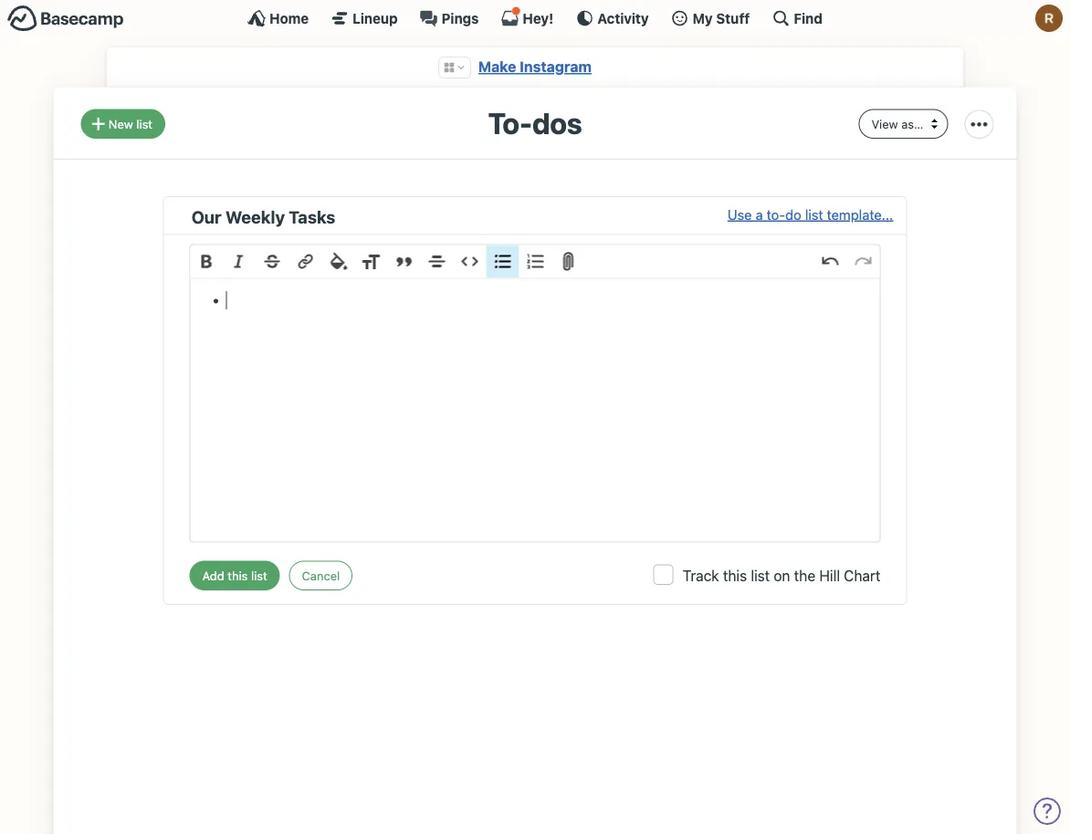 Task type: describe. For each thing, give the bounding box(es) containing it.
this
[[723, 567, 747, 584]]

new list
[[109, 117, 153, 131]]

lineup link
[[331, 9, 398, 27]]

find
[[794, 10, 823, 26]]

my stuff
[[693, 10, 750, 26]]

ruby image
[[1036, 5, 1063, 32]]

activity link
[[576, 9, 649, 27]]

make
[[478, 58, 516, 75]]

hey! button
[[501, 6, 554, 27]]

template...
[[827, 206, 893, 222]]

lineup
[[353, 10, 398, 26]]

new
[[109, 117, 133, 131]]

pings
[[442, 10, 479, 26]]

instagram
[[520, 58, 592, 75]]

view as… button
[[859, 109, 948, 139]]

on
[[774, 567, 790, 584]]

use a to-do list template... link
[[728, 204, 893, 230]]

cancel
[[302, 569, 340, 583]]

stuff
[[716, 10, 750, 26]]

make instagram
[[478, 58, 592, 75]]

pings button
[[420, 9, 479, 27]]

use a to-do list template...
[[728, 206, 893, 222]]

new list link
[[81, 109, 165, 139]]

the
[[794, 567, 816, 584]]

a
[[756, 206, 763, 222]]



Task type: locate. For each thing, give the bounding box(es) containing it.
view
[[872, 117, 898, 131]]

do
[[785, 206, 802, 222]]

main element
[[0, 0, 1070, 36]]

list
[[136, 117, 153, 131], [805, 206, 823, 222], [751, 567, 770, 584]]

my
[[693, 10, 713, 26]]

1 horizontal spatial list
[[751, 567, 770, 584]]

view as…
[[872, 117, 924, 131]]

make instagram link
[[478, 58, 592, 75]]

None submit
[[190, 561, 280, 591]]

hey!
[[523, 10, 554, 26]]

track this list on the hill chart
[[683, 567, 881, 584]]

find button
[[772, 9, 823, 27]]

hill chart
[[819, 567, 881, 584]]

to-
[[767, 206, 785, 222]]

0 horizontal spatial list
[[136, 117, 153, 131]]

my stuff button
[[671, 9, 750, 27]]

list left on
[[751, 567, 770, 584]]

list right new
[[136, 117, 153, 131]]

2 vertical spatial list
[[751, 567, 770, 584]]

to-
[[488, 105, 532, 140]]

1 vertical spatial list
[[805, 206, 823, 222]]

2 horizontal spatial list
[[805, 206, 823, 222]]

home
[[269, 10, 309, 26]]

switch accounts image
[[7, 5, 124, 33]]

list right do
[[805, 206, 823, 222]]

To-do list description: Add extra details or attach a file text field
[[190, 279, 880, 542]]

0 vertical spatial list
[[136, 117, 153, 131]]

home link
[[248, 9, 309, 27]]

to-dos
[[488, 105, 582, 140]]

use
[[728, 206, 752, 222]]

Name this list… text field
[[191, 204, 728, 230]]

as…
[[901, 117, 924, 131]]

track
[[683, 567, 719, 584]]

activity
[[598, 10, 649, 26]]

dos
[[532, 105, 582, 140]]

cancel button
[[289, 561, 353, 591]]



Task type: vqa. For each thing, say whether or not it's contained in the screenshot.
THE MAIN element
yes



